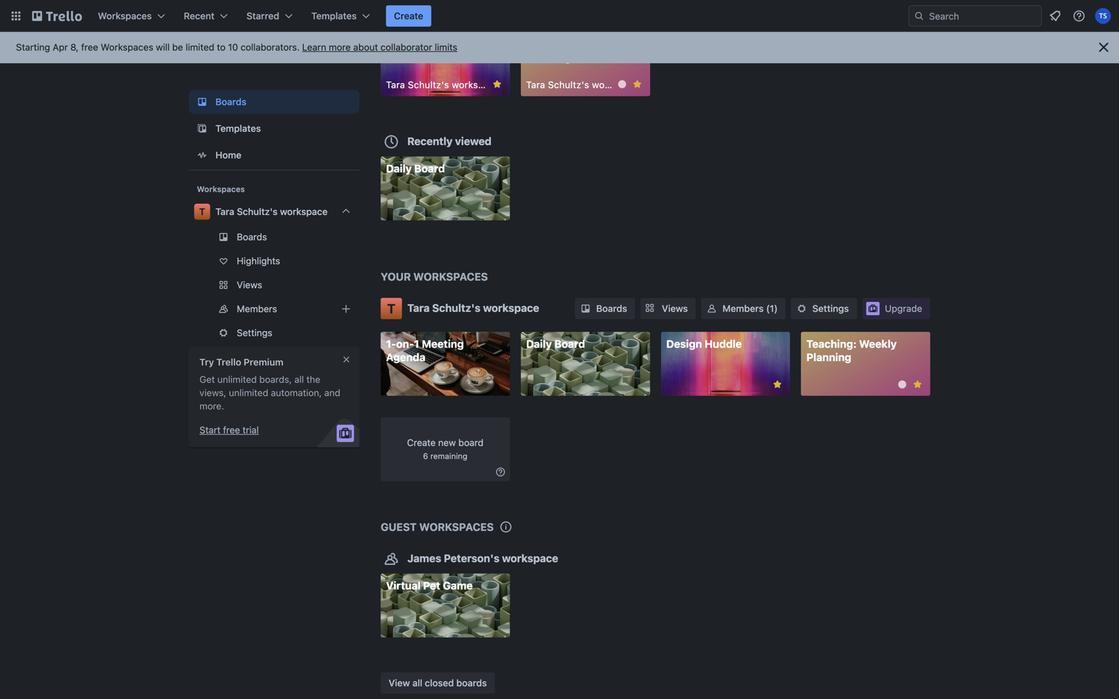 Task type: describe. For each thing, give the bounding box(es) containing it.
create button
[[386, 5, 431, 27]]

free inside button
[[223, 425, 240, 436]]

6
[[423, 452, 428, 461]]

more.
[[200, 401, 224, 412]]

board for top daily board link
[[414, 162, 445, 175]]

click to unstar this board. it will be removed from your starred list. image inside design huddle link
[[772, 379, 784, 391]]

0 horizontal spatial settings link
[[189, 323, 360, 344]]

highlights
[[237, 256, 280, 267]]

huddle
[[705, 338, 742, 351]]

will
[[156, 42, 170, 53]]

your
[[381, 271, 411, 283]]

sm image for boards
[[579, 302, 592, 316]]

tara inside tara schultz's workspace link
[[386, 79, 405, 90]]

1-on-1 meeting agenda link
[[381, 332, 510, 396]]

1 vertical spatial workspaces
[[101, 42, 153, 53]]

1 horizontal spatial daily board link
[[521, 332, 650, 396]]

views for leftmost views link
[[237, 280, 262, 291]]

views,
[[200, 388, 226, 399]]

more
[[329, 42, 351, 53]]

0 horizontal spatial weekly
[[579, 38, 617, 51]]

settings for the top settings link
[[813, 303, 849, 314]]

view
[[389, 678, 410, 689]]

1 horizontal spatial planning
[[807, 351, 852, 364]]

0 vertical spatial daily board link
[[381, 157, 510, 221]]

viewed
[[455, 135, 492, 148]]

on-
[[396, 338, 414, 351]]

create for create new board 6 remaining
[[407, 437, 436, 448]]

0 horizontal spatial views link
[[189, 275, 360, 296]]

0 vertical spatial boards link
[[189, 90, 360, 114]]

settings for the leftmost settings link
[[237, 328, 272, 339]]

to
[[217, 42, 226, 53]]

1 horizontal spatial teaching: weekly planning
[[807, 338, 897, 364]]

agenda
[[386, 351, 426, 364]]

search image
[[914, 11, 925, 21]]

upgrade button
[[863, 298, 931, 320]]

members link
[[189, 299, 360, 320]]

open information menu image
[[1073, 9, 1086, 23]]

template board image
[[194, 121, 210, 137]]

primary element
[[0, 0, 1120, 32]]

board for daily board link to the right
[[555, 338, 585, 351]]

remaining
[[431, 452, 468, 461]]

virtual
[[386, 580, 421, 592]]

0 horizontal spatial planning
[[526, 51, 571, 64]]

guest workspaces
[[381, 521, 494, 534]]

the
[[307, 374, 320, 385]]

start
[[200, 425, 221, 436]]

8,
[[70, 42, 79, 53]]

peterson's
[[444, 552, 500, 565]]

closed
[[425, 678, 454, 689]]

tara schultz's workspace link
[[381, 32, 510, 96]]

2 sm image from the left
[[705, 302, 719, 316]]

recent button
[[176, 5, 236, 27]]

get
[[200, 374, 215, 385]]

create for create
[[394, 10, 423, 21]]

1 vertical spatial weekly
[[860, 338, 897, 351]]

about
[[353, 42, 378, 53]]

home
[[216, 150, 242, 161]]

templates link
[[189, 117, 360, 141]]

view all closed boards button
[[381, 673, 495, 694]]

click to unstar this board. it will be removed from your starred list. image inside tara schultz's workspace link
[[491, 78, 503, 90]]

game
[[443, 580, 473, 592]]

your workspaces
[[381, 271, 488, 283]]

0 vertical spatial free
[[81, 42, 98, 53]]

there is new activity on this board. image for tara schultz's workspace
[[618, 80, 626, 88]]

design huddle link
[[661, 332, 790, 396]]

new
[[438, 437, 456, 448]]

learn
[[302, 42, 326, 53]]

collaborator
[[381, 42, 432, 53]]

0 vertical spatial click to unstar this board. it will be removed from your starred list. image
[[632, 78, 644, 90]]

1
[[414, 338, 419, 351]]

0 vertical spatial unlimited
[[217, 374, 257, 385]]

all inside button
[[413, 678, 423, 689]]

workspaces for schultz's
[[414, 271, 488, 283]]

recently viewed
[[407, 135, 492, 148]]

view all closed boards
[[389, 678, 487, 689]]

back to home image
[[32, 5, 82, 27]]

learn more about collaborator limits link
[[302, 42, 458, 53]]

recent
[[184, 10, 215, 21]]

0 vertical spatial teaching: weekly planning
[[526, 38, 617, 64]]

sm image for settings
[[795, 302, 809, 316]]

boards for highlights
[[237, 232, 267, 243]]

boards for views
[[596, 303, 627, 314]]

starting
[[16, 42, 50, 53]]

virtual pet game link
[[381, 574, 510, 638]]



Task type: vqa. For each thing, say whether or not it's contained in the screenshot.
work inside the "From "to do" to "done", Trello's scrum board template helps your software development team use the popular agile framework to finish work faster."
no



Task type: locate. For each thing, give the bounding box(es) containing it.
1-
[[386, 338, 396, 351]]

Search field
[[925, 6, 1042, 26]]

unlimited down boards,
[[229, 388, 268, 399]]

members for members (1)
[[723, 303, 764, 314]]

0 horizontal spatial all
[[294, 374, 304, 385]]

workspaces inside dropdown button
[[98, 10, 152, 21]]

try trello premium get unlimited boards, all the views, unlimited automation, and more.
[[200, 357, 340, 412]]

0 horizontal spatial teaching: weekly planning
[[526, 38, 617, 64]]

0 horizontal spatial there is new activity on this board. image
[[618, 80, 626, 88]]

free left trial
[[223, 425, 240, 436]]

0 vertical spatial views link
[[189, 275, 360, 296]]

create up "collaborator"
[[394, 10, 423, 21]]

1 vertical spatial teaching:
[[807, 338, 857, 351]]

workspace
[[452, 79, 500, 90], [592, 79, 640, 90], [280, 206, 328, 217], [483, 302, 540, 315], [502, 552, 559, 565]]

1 vertical spatial create
[[407, 437, 436, 448]]

views up design
[[662, 303, 688, 314]]

0 horizontal spatial click to unstar this board. it will be removed from your starred list. image
[[491, 78, 503, 90]]

1 vertical spatial templates
[[216, 123, 261, 134]]

1 horizontal spatial daily
[[526, 338, 552, 351]]

members (1)
[[723, 303, 778, 314]]

guest
[[381, 521, 417, 534]]

board
[[459, 437, 484, 448]]

add image
[[338, 301, 354, 317]]

teaching: weekly planning
[[526, 38, 617, 64], [807, 338, 897, 364]]

0 vertical spatial workspaces
[[98, 10, 152, 21]]

board
[[414, 162, 445, 175], [555, 338, 585, 351]]

1 vertical spatial click to unstar this board. it will be removed from your starred list. image
[[912, 379, 924, 391]]

settings link
[[791, 298, 857, 320], [189, 323, 360, 344]]

workspaces button
[[90, 5, 173, 27]]

weekly down primary element
[[579, 38, 617, 51]]

all
[[294, 374, 304, 385], [413, 678, 423, 689]]

weekly
[[579, 38, 617, 51], [860, 338, 897, 351]]

0 notifications image
[[1048, 8, 1064, 24]]

sm image
[[494, 466, 507, 479]]

teaching: weekly planning down primary element
[[526, 38, 617, 64]]

starting apr 8, free workspaces will be limited to 10 collaborators. learn more about collaborator limits
[[16, 42, 458, 53]]

teaching: weekly planning link
[[801, 332, 931, 396]]

2 horizontal spatial sm image
[[795, 302, 809, 316]]

1 horizontal spatial click to unstar this board. it will be removed from your starred list. image
[[912, 379, 924, 391]]

0 vertical spatial settings link
[[791, 298, 857, 320]]

workspaces for peterson's
[[419, 521, 494, 534]]

start free trial
[[200, 425, 259, 436]]

0 horizontal spatial teaching:
[[526, 38, 577, 51]]

2 vertical spatial boards
[[596, 303, 627, 314]]

planning
[[526, 51, 571, 64], [807, 351, 852, 364]]

3 sm image from the left
[[795, 302, 809, 316]]

0 vertical spatial board
[[414, 162, 445, 175]]

10
[[228, 42, 238, 53]]

starred button
[[239, 5, 301, 27]]

members for members
[[237, 304, 277, 315]]

settings up premium
[[237, 328, 272, 339]]

1 sm image from the left
[[579, 302, 592, 316]]

create up 6
[[407, 437, 436, 448]]

templates button
[[303, 5, 378, 27]]

daily for daily board link to the right
[[526, 338, 552, 351]]

unlimited
[[217, 374, 257, 385], [229, 388, 268, 399]]

sm image
[[579, 302, 592, 316], [705, 302, 719, 316], [795, 302, 809, 316]]

1 horizontal spatial daily board
[[526, 338, 585, 351]]

there is new activity on this board. image
[[618, 80, 626, 88], [899, 381, 907, 389]]

daily board
[[386, 162, 445, 175], [526, 338, 585, 351]]

workspaces
[[98, 10, 152, 21], [101, 42, 153, 53], [197, 185, 245, 194]]

views for bottom views link
[[662, 303, 688, 314]]

board image
[[194, 94, 210, 110]]

views down highlights
[[237, 280, 262, 291]]

settings link right (1)
[[791, 298, 857, 320]]

boards link
[[189, 90, 360, 114], [189, 227, 360, 248], [575, 298, 635, 320]]

0 horizontal spatial views
[[237, 280, 262, 291]]

views link
[[189, 275, 360, 296], [641, 298, 696, 320]]

0 vertical spatial all
[[294, 374, 304, 385]]

1 horizontal spatial teaching:
[[807, 338, 857, 351]]

1 horizontal spatial board
[[555, 338, 585, 351]]

daily for top daily board link
[[386, 162, 412, 175]]

virtual pet game
[[386, 580, 473, 592]]

premium
[[244, 357, 284, 368]]

workspaces right your
[[414, 271, 488, 283]]

1 horizontal spatial sm image
[[705, 302, 719, 316]]

1 vertical spatial free
[[223, 425, 240, 436]]

0 vertical spatial views
[[237, 280, 262, 291]]

1 vertical spatial views
[[662, 303, 688, 314]]

all right view
[[413, 678, 423, 689]]

(1)
[[766, 303, 778, 314]]

home link
[[189, 143, 360, 167]]

create inside button
[[394, 10, 423, 21]]

1 horizontal spatial free
[[223, 425, 240, 436]]

2 members from the left
[[237, 304, 277, 315]]

1 vertical spatial boards link
[[189, 227, 360, 248]]

1 horizontal spatial t
[[387, 301, 396, 317]]

boards link for highlights
[[189, 227, 360, 248]]

settings link down members link
[[189, 323, 360, 344]]

1 horizontal spatial settings
[[813, 303, 849, 314]]

automation,
[[271, 388, 322, 399]]

0 vertical spatial weekly
[[579, 38, 617, 51]]

1 horizontal spatial click to unstar this board. it will be removed from your starred list. image
[[772, 379, 784, 391]]

views link up design
[[641, 298, 696, 320]]

limited
[[186, 42, 214, 53]]

weekly down upgrade button
[[860, 338, 897, 351]]

james peterson's workspace
[[407, 552, 559, 565]]

workspaces up peterson's
[[419, 521, 494, 534]]

2 vertical spatial workspaces
[[197, 185, 245, 194]]

upgrade
[[885, 303, 923, 314]]

settings right (1)
[[813, 303, 849, 314]]

0 horizontal spatial sm image
[[579, 302, 592, 316]]

tara
[[386, 79, 405, 90], [526, 79, 546, 90], [216, 206, 234, 217], [407, 302, 430, 315]]

0 vertical spatial workspaces
[[414, 271, 488, 283]]

trial
[[243, 425, 259, 436]]

all inside try trello premium get unlimited boards, all the views, unlimited automation, and more.
[[294, 374, 304, 385]]

0 vertical spatial click to unstar this board. it will be removed from your starred list. image
[[491, 78, 503, 90]]

0 vertical spatial boards
[[216, 96, 247, 107]]

trello
[[216, 357, 241, 368]]

1 horizontal spatial views
[[662, 303, 688, 314]]

templates up more
[[311, 10, 357, 21]]

0 horizontal spatial templates
[[216, 123, 261, 134]]

free right 8,
[[81, 42, 98, 53]]

daily board for top daily board link
[[386, 162, 445, 175]]

daily board link
[[381, 157, 510, 221], [521, 332, 650, 396]]

1 horizontal spatial all
[[413, 678, 423, 689]]

pet
[[423, 580, 441, 592]]

create inside create new board 6 remaining
[[407, 437, 436, 448]]

0 vertical spatial t
[[199, 206, 205, 217]]

0 horizontal spatial settings
[[237, 328, 272, 339]]

1 vertical spatial daily board link
[[521, 332, 650, 396]]

settings
[[813, 303, 849, 314], [237, 328, 272, 339]]

teaching:
[[526, 38, 577, 51], [807, 338, 857, 351]]

members down highlights
[[237, 304, 277, 315]]

1 horizontal spatial views link
[[641, 298, 696, 320]]

1 vertical spatial daily board
[[526, 338, 585, 351]]

0 horizontal spatial board
[[414, 162, 445, 175]]

create
[[394, 10, 423, 21], [407, 437, 436, 448]]

be
[[172, 42, 183, 53]]

templates
[[311, 10, 357, 21], [216, 123, 261, 134]]

1 vertical spatial boards
[[237, 232, 267, 243]]

1 horizontal spatial templates
[[311, 10, 357, 21]]

click to unstar this board. it will be removed from your starred list. image inside the teaching: weekly planning link
[[912, 379, 924, 391]]

1 vertical spatial all
[[413, 678, 423, 689]]

0 vertical spatial settings
[[813, 303, 849, 314]]

schultz's
[[408, 79, 449, 90], [548, 79, 590, 90], [237, 206, 278, 217], [432, 302, 481, 315]]

design huddle
[[667, 338, 742, 351]]

collaborators.
[[241, 42, 300, 53]]

try
[[200, 357, 214, 368]]

1 vertical spatial settings
[[237, 328, 272, 339]]

design
[[667, 338, 702, 351]]

start free trial button
[[200, 424, 259, 437]]

t
[[199, 206, 205, 217], [387, 301, 396, 317]]

teaching: weekly planning down upgrade button
[[807, 338, 897, 364]]

0 horizontal spatial daily
[[386, 162, 412, 175]]

1 horizontal spatial settings link
[[791, 298, 857, 320]]

views link up members link
[[189, 275, 360, 296]]

members
[[723, 303, 764, 314], [237, 304, 277, 315]]

0 horizontal spatial daily board link
[[381, 157, 510, 221]]

0 horizontal spatial free
[[81, 42, 98, 53]]

0 horizontal spatial members
[[237, 304, 277, 315]]

members left (1)
[[723, 303, 764, 314]]

starred
[[247, 10, 279, 21]]

1 vertical spatial unlimited
[[229, 388, 268, 399]]

1 vertical spatial board
[[555, 338, 585, 351]]

daily board for daily board link to the right
[[526, 338, 585, 351]]

1 horizontal spatial there is new activity on this board. image
[[899, 381, 907, 389]]

recently
[[407, 135, 453, 148]]

boards
[[457, 678, 487, 689]]

1 vertical spatial daily
[[526, 338, 552, 351]]

highlights link
[[189, 251, 360, 272]]

0 vertical spatial planning
[[526, 51, 571, 64]]

1 vertical spatial workspaces
[[419, 521, 494, 534]]

0 horizontal spatial daily board
[[386, 162, 445, 175]]

unlimited down trello
[[217, 374, 257, 385]]

click to unstar this board. it will be removed from your starred list. image
[[632, 78, 644, 90], [772, 379, 784, 391]]

meeting
[[422, 338, 464, 351]]

1 horizontal spatial members
[[723, 303, 764, 314]]

1 vertical spatial click to unstar this board. it will be removed from your starred list. image
[[772, 379, 784, 391]]

0 vertical spatial teaching:
[[526, 38, 577, 51]]

t down home icon
[[199, 206, 205, 217]]

create new board 6 remaining
[[407, 437, 484, 461]]

1 vertical spatial teaching: weekly planning
[[807, 338, 897, 364]]

click to unstar this board. it will be removed from your starred list. image
[[491, 78, 503, 90], [912, 379, 924, 391]]

boards link for views
[[575, 298, 635, 320]]

0 horizontal spatial t
[[199, 206, 205, 217]]

1-on-1 meeting agenda
[[386, 338, 464, 364]]

1 vertical spatial views link
[[641, 298, 696, 320]]

0 vertical spatial templates
[[311, 10, 357, 21]]

1 vertical spatial t
[[387, 301, 396, 317]]

there is new activity on this board. image for teaching: weekly planning
[[899, 381, 907, 389]]

0 horizontal spatial click to unstar this board. it will be removed from your starred list. image
[[632, 78, 644, 90]]

1 horizontal spatial weekly
[[860, 338, 897, 351]]

0 vertical spatial daily board
[[386, 162, 445, 175]]

1 members from the left
[[723, 303, 764, 314]]

t down your
[[387, 301, 396, 317]]

2 vertical spatial boards link
[[575, 298, 635, 320]]

all up automation,
[[294, 374, 304, 385]]

templates inside "dropdown button"
[[311, 10, 357, 21]]

home image
[[194, 147, 210, 163]]

1 vertical spatial settings link
[[189, 323, 360, 344]]

boards
[[216, 96, 247, 107], [237, 232, 267, 243], [596, 303, 627, 314]]

workspaces
[[414, 271, 488, 283], [419, 521, 494, 534]]

0 vertical spatial there is new activity on this board. image
[[618, 80, 626, 88]]

apr
[[53, 42, 68, 53]]

tara schultz (taraschultz7) image
[[1096, 8, 1112, 24]]

boards,
[[259, 374, 292, 385]]

views
[[237, 280, 262, 291], [662, 303, 688, 314]]

0 vertical spatial daily
[[386, 162, 412, 175]]

james
[[407, 552, 441, 565]]

1 vertical spatial planning
[[807, 351, 852, 364]]

and
[[324, 388, 340, 399]]

limits
[[435, 42, 458, 53]]

1 vertical spatial there is new activity on this board. image
[[899, 381, 907, 389]]

0 vertical spatial create
[[394, 10, 423, 21]]

templates up 'home'
[[216, 123, 261, 134]]

daily
[[386, 162, 412, 175], [526, 338, 552, 351]]



